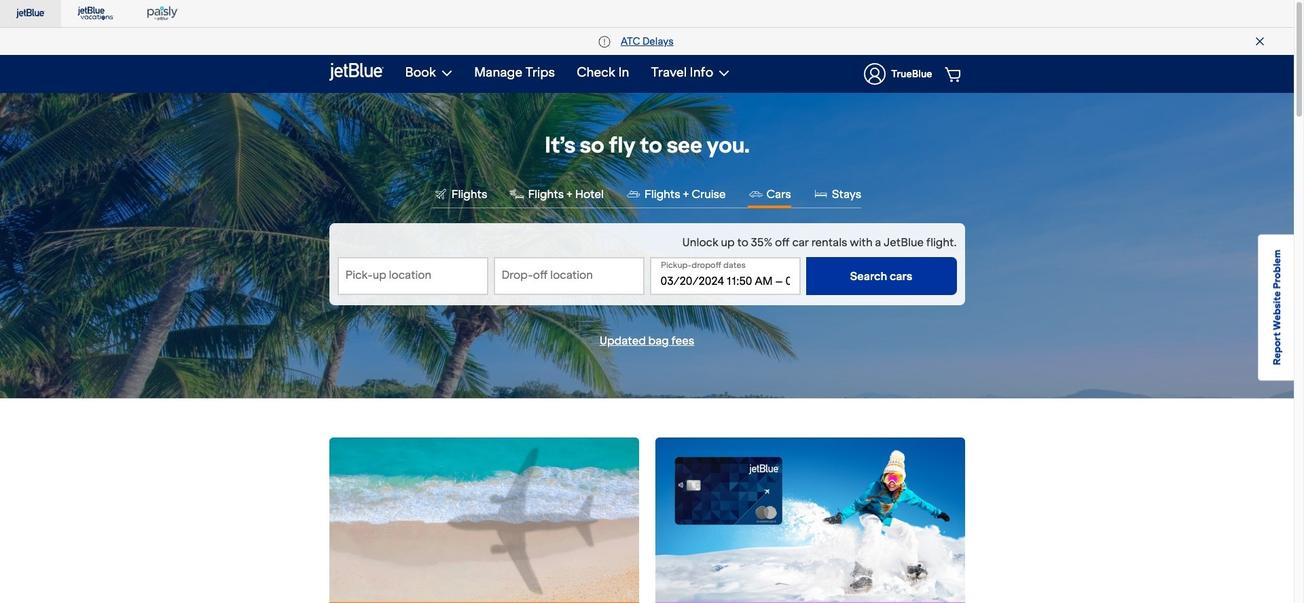 Task type: vqa. For each thing, say whether or not it's contained in the screenshot.
JETBLUE VACATIONS image
yes



Task type: locate. For each thing, give the bounding box(es) containing it.
jetblue vacations image
[[77, 5, 115, 22]]

1 vertical spatial jetblue image
[[329, 61, 383, 83]]

1 horizontal spatial jetblue image
[[329, 61, 383, 83]]

0 vertical spatial jetblue image
[[16, 5, 45, 22]]

None field
[[337, 257, 488, 295], [493, 257, 644, 295], [337, 257, 488, 295], [493, 257, 644, 295]]

close image
[[1256, 37, 1264, 46]]

jetblue image
[[16, 5, 45, 22], [329, 61, 383, 83]]

navigation
[[394, 55, 965, 93]]

banner
[[0, 0, 1294, 93]]

shopping cart (empty) image
[[945, 66, 963, 82]]

None text field
[[339, 264, 487, 294], [495, 264, 643, 294], [339, 264, 487, 294], [495, 264, 643, 294]]



Task type: describe. For each thing, give the bounding box(es) containing it.
Select a date range. text field
[[651, 264, 799, 294]]

0 horizontal spatial jetblue image
[[16, 5, 45, 22]]

paisly by jetblue image
[[147, 5, 179, 22]]



